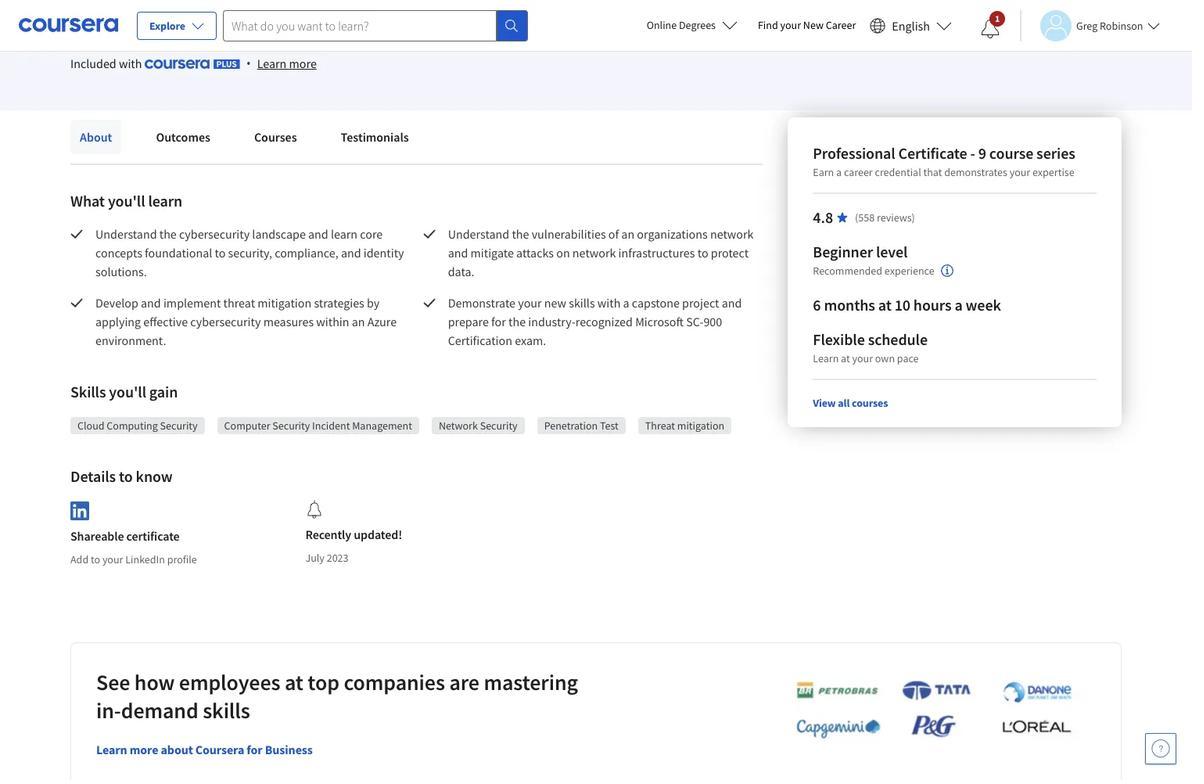 Task type: locate. For each thing, give the bounding box(es) containing it.
recommended
[[813, 264, 883, 278]]

reviews)
[[877, 210, 915, 225]]

9
[[979, 143, 987, 163]]

a for 6 months at 10 hours a week
[[955, 295, 963, 315]]

at
[[878, 295, 892, 315], [841, 351, 850, 365], [285, 668, 303, 696]]

1 vertical spatial skills
[[203, 696, 250, 724]]

0 horizontal spatial understand
[[95, 226, 157, 242]]

understand the cybersecurity landscape and learn core concepts foundational to security, compliance, and identity solutions.
[[95, 226, 407, 279]]

demonstrate
[[448, 295, 516, 311]]

new
[[803, 18, 824, 32]]

0 horizontal spatial an
[[352, 314, 365, 329]]

greg robinson
[[1077, 18, 1143, 32]]

a right earn
[[836, 165, 842, 179]]

3 security from the left
[[480, 419, 518, 433]]

courses
[[254, 129, 297, 145]]

a left week
[[955, 295, 963, 315]]

and up 'data.'
[[448, 245, 468, 261]]

to left protect
[[698, 245, 709, 261]]

1 vertical spatial more
[[130, 742, 158, 757]]

add to your linkedin profile
[[70, 552, 197, 566]]

None search field
[[223, 10, 528, 41]]

degrees
[[679, 18, 716, 32]]

0 vertical spatial an
[[621, 226, 635, 242]]

at left top
[[285, 668, 303, 696]]

at for flexible schedule learn at your own pace
[[841, 351, 850, 365]]

1 vertical spatial with
[[598, 295, 621, 311]]

1 vertical spatial cybersecurity
[[190, 314, 261, 329]]

0 vertical spatial learn
[[148, 191, 182, 210]]

1 horizontal spatial security
[[273, 419, 310, 433]]

mitigation inside develop and implement threat mitigation strategies by applying effective cybersecurity measures within an azure environment.
[[258, 295, 312, 311]]

security,
[[228, 245, 272, 261]]

2 vertical spatial at
[[285, 668, 303, 696]]

experience
[[885, 264, 935, 278]]

within
[[316, 314, 349, 329]]

1 horizontal spatial understand
[[448, 226, 509, 242]]

pace
[[897, 351, 919, 365]]

the inside demonstrate your new skills with a capstone project and prepare for the industry-recognized microsoft sc-900 certification exam.
[[509, 314, 526, 329]]

learn
[[257, 56, 287, 71], [813, 351, 839, 365], [96, 742, 127, 757]]

0 vertical spatial learn
[[257, 56, 287, 71]]

exam.
[[515, 333, 546, 348]]

0 vertical spatial you'll
[[108, 191, 145, 210]]

1 horizontal spatial learn
[[331, 226, 358, 242]]

2 horizontal spatial security
[[480, 419, 518, 433]]

1 horizontal spatial for
[[491, 314, 506, 329]]

capstone
[[632, 295, 680, 311]]

more inside • learn more
[[289, 56, 317, 71]]

(558 reviews)
[[855, 210, 915, 225]]

and inside the understand the vulnerabilities of an organizations network and mitigate attacks on network infrastructures to protect data.
[[448, 245, 468, 261]]

0 vertical spatial more
[[289, 56, 317, 71]]

by
[[367, 295, 380, 311]]

learn more link
[[257, 54, 317, 73]]

0 horizontal spatial security
[[160, 419, 198, 433]]

with right 'included'
[[119, 56, 142, 71]]

online
[[647, 18, 677, 32]]

hours
[[914, 295, 952, 315]]

1 horizontal spatial more
[[289, 56, 317, 71]]

infrastructures
[[619, 245, 695, 261]]

at left 10
[[878, 295, 892, 315]]

1 vertical spatial at
[[841, 351, 850, 365]]

learn inside 'understand the cybersecurity landscape and learn core concepts foundational to security, compliance, and identity solutions.'
[[331, 226, 358, 242]]

your left own
[[852, 351, 873, 365]]

1 vertical spatial learn
[[331, 226, 358, 242]]

network up protect
[[710, 226, 754, 242]]

0 horizontal spatial skills
[[203, 696, 250, 724]]

your inside flexible schedule learn at your own pace
[[852, 351, 873, 365]]

your
[[780, 18, 801, 32], [1010, 165, 1031, 179], [518, 295, 542, 311], [852, 351, 873, 365], [102, 552, 123, 566]]

to left know
[[119, 466, 133, 486]]

see
[[96, 668, 130, 696]]

an right of
[[621, 226, 635, 242]]

skills
[[569, 295, 595, 311], [203, 696, 250, 724]]

you'll right what
[[108, 191, 145, 210]]

learn right •
[[257, 56, 287, 71]]

you'll up computing
[[109, 382, 146, 401]]

0 vertical spatial skills
[[569, 295, 595, 311]]

2 security from the left
[[273, 419, 310, 433]]

at inside see how employees at top companies are mastering in-demand skills
[[285, 668, 303, 696]]

6
[[813, 295, 821, 315]]

your inside demonstrate your new skills with a capstone project and prepare for the industry-recognized microsoft sc-900 certification exam.
[[518, 295, 542, 311]]

cybersecurity up security,
[[179, 226, 250, 242]]

0 horizontal spatial for
[[247, 742, 263, 757]]

0 vertical spatial cybersecurity
[[179, 226, 250, 242]]

cybersecurity inside develop and implement threat mitigation strategies by applying effective cybersecurity measures within an azure environment.
[[190, 314, 261, 329]]

find your new career link
[[750, 16, 864, 35]]

greg robinson button
[[1020, 10, 1161, 41]]

a up recognized
[[623, 295, 630, 311]]

10
[[895, 295, 911, 315]]

0 vertical spatial mitigation
[[258, 295, 312, 311]]

0 horizontal spatial a
[[623, 295, 630, 311]]

your right find
[[780, 18, 801, 32]]

1 vertical spatial mitigation
[[677, 419, 725, 433]]

to right add
[[91, 552, 100, 566]]

cloud computing security
[[77, 419, 198, 433]]

1 horizontal spatial an
[[621, 226, 635, 242]]

0 horizontal spatial more
[[130, 742, 158, 757]]

for inside demonstrate your new skills with a capstone project and prepare for the industry-recognized microsoft sc-900 certification exam.
[[491, 314, 506, 329]]

understand inside the understand the vulnerabilities of an organizations network and mitigate attacks on network infrastructures to protect data.
[[448, 226, 509, 242]]

learn inside • learn more
[[257, 56, 287, 71]]

own
[[875, 351, 895, 365]]

you'll
[[108, 191, 145, 210], [109, 382, 146, 401]]

months
[[824, 295, 875, 315]]

0 vertical spatial with
[[119, 56, 142, 71]]

an left azure
[[352, 314, 365, 329]]

new
[[544, 295, 567, 311]]

network down of
[[573, 245, 616, 261]]

mitigation up measures
[[258, 295, 312, 311]]

security for network security
[[480, 419, 518, 433]]

cybersecurity inside 'understand the cybersecurity landscape and learn core concepts foundational to security, compliance, and identity solutions.'
[[179, 226, 250, 242]]

for left business
[[247, 742, 263, 757]]

schedule
[[868, 329, 928, 349]]

the up 'exam.'
[[509, 314, 526, 329]]

1 horizontal spatial mitigation
[[677, 419, 725, 433]]

0 vertical spatial for
[[491, 314, 506, 329]]

1 vertical spatial learn
[[813, 351, 839, 365]]

your down course
[[1010, 165, 1031, 179]]

learn down in-
[[96, 742, 127, 757]]

understand up concepts
[[95, 226, 157, 242]]

mitigation right threat
[[677, 419, 725, 433]]

protect
[[711, 245, 749, 261]]

skills right the new
[[569, 295, 595, 311]]

learn up foundational
[[148, 191, 182, 210]]

0 vertical spatial at
[[878, 295, 892, 315]]

cybersecurity
[[179, 226, 250, 242], [190, 314, 261, 329]]

more right •
[[289, 56, 317, 71]]

900
[[704, 314, 722, 329]]

attacks
[[516, 245, 554, 261]]

learn more about coursera for business
[[96, 742, 313, 757]]

beginner
[[813, 242, 873, 261]]

the inside 'understand the cybersecurity landscape and learn core concepts foundational to security, compliance, and identity solutions.'
[[159, 226, 177, 242]]

network
[[710, 226, 754, 242], [573, 245, 616, 261]]

beginner level
[[813, 242, 908, 261]]

0 horizontal spatial mitigation
[[258, 295, 312, 311]]

1 understand from the left
[[95, 226, 157, 242]]

a
[[836, 165, 842, 179], [623, 295, 630, 311], [955, 295, 963, 315]]

the up foundational
[[159, 226, 177, 242]]

see how employees at top companies are mastering in-demand skills
[[96, 668, 578, 724]]

recognized
[[576, 314, 633, 329]]

solutions.
[[95, 264, 147, 279]]

1 button
[[969, 10, 1012, 48]]

2 vertical spatial learn
[[96, 742, 127, 757]]

and inside develop and implement threat mitigation strategies by applying effective cybersecurity measures within an azure environment.
[[141, 295, 161, 311]]

1 horizontal spatial a
[[836, 165, 842, 179]]

security right network
[[480, 419, 518, 433]]

online degrees
[[647, 18, 716, 32]]

learn left 'core' on the top left of page
[[331, 226, 358, 242]]

flexible schedule learn at your own pace
[[813, 329, 928, 365]]

1 horizontal spatial learn
[[257, 56, 287, 71]]

prepare
[[448, 314, 489, 329]]

security left incident
[[273, 419, 310, 433]]

incident
[[312, 419, 350, 433]]

you'll for what
[[108, 191, 145, 210]]

mitigation
[[258, 295, 312, 311], [677, 419, 725, 433]]

1
[[995, 13, 1000, 24]]

more left the about at the left bottom of the page
[[130, 742, 158, 757]]

expertise
[[1033, 165, 1075, 179]]

at inside flexible schedule learn at your own pace
[[841, 351, 850, 365]]

identity
[[364, 245, 404, 261]]

coursera image
[[19, 13, 118, 38]]

2 horizontal spatial learn
[[813, 351, 839, 365]]

security
[[160, 419, 198, 433], [273, 419, 310, 433], [480, 419, 518, 433]]

2 horizontal spatial a
[[955, 295, 963, 315]]

at down flexible
[[841, 351, 850, 365]]

skills up coursera
[[203, 696, 250, 724]]

professional certificate - 9 course series earn a career credential that demonstrates your expertise
[[813, 143, 1076, 179]]

more
[[289, 56, 317, 71], [130, 742, 158, 757]]

for down demonstrate
[[491, 314, 506, 329]]

1 vertical spatial an
[[352, 314, 365, 329]]

with up recognized
[[598, 295, 621, 311]]

understand inside 'understand the cybersecurity landscape and learn core concepts foundational to security, compliance, and identity solutions.'
[[95, 226, 157, 242]]

online degrees button
[[634, 8, 750, 42]]

1 security from the left
[[160, 419, 198, 433]]

security for computer security incident management
[[273, 419, 310, 433]]

and up effective
[[141, 295, 161, 311]]

are
[[449, 668, 480, 696]]

outcomes
[[156, 129, 210, 145]]

1 vertical spatial network
[[573, 245, 616, 261]]

a for demonstrate your new skills with a capstone project and prepare for the industry-recognized microsoft sc-900 certification exam.
[[623, 295, 630, 311]]

recommended experience
[[813, 264, 935, 278]]

of
[[609, 226, 619, 242]]

view
[[813, 396, 836, 410]]

1 horizontal spatial network
[[710, 226, 754, 242]]

and up 900
[[722, 295, 742, 311]]

1 horizontal spatial at
[[841, 351, 850, 365]]

testimonials
[[341, 129, 409, 145]]

skills inside see how employees at top companies are mastering in-demand skills
[[203, 696, 250, 724]]

add
[[70, 552, 89, 566]]

robinson
[[1100, 18, 1143, 32]]

the up the attacks
[[512, 226, 529, 242]]

the inside the understand the vulnerabilities of an organizations network and mitigate attacks on network infrastructures to protect data.
[[512, 226, 529, 242]]

understand up the mitigate
[[448, 226, 509, 242]]

1 vertical spatial you'll
[[109, 382, 146, 401]]

0 horizontal spatial at
[[285, 668, 303, 696]]

a inside demonstrate your new skills with a capstone project and prepare for the industry-recognized microsoft sc-900 certification exam.
[[623, 295, 630, 311]]

understand
[[95, 226, 157, 242], [448, 226, 509, 242]]

2 understand from the left
[[448, 226, 509, 242]]

and down 'core' on the top left of page
[[341, 245, 361, 261]]

to left security,
[[215, 245, 226, 261]]

learn
[[148, 191, 182, 210], [331, 226, 358, 242]]

and inside demonstrate your new skills with a capstone project and prepare for the industry-recognized microsoft sc-900 certification exam.
[[722, 295, 742, 311]]

1 horizontal spatial with
[[598, 295, 621, 311]]

sc-
[[686, 314, 704, 329]]

your left the new
[[518, 295, 542, 311]]

threat
[[645, 419, 675, 433]]

cybersecurity down threat
[[190, 314, 261, 329]]

1 horizontal spatial skills
[[569, 295, 595, 311]]

learn down flexible
[[813, 351, 839, 365]]

security down gain
[[160, 419, 198, 433]]



Task type: describe. For each thing, give the bounding box(es) containing it.
courses link
[[245, 120, 306, 154]]

know
[[136, 466, 173, 486]]

coursera
[[195, 742, 244, 757]]

4.8
[[813, 207, 833, 227]]

what
[[70, 191, 105, 210]]

vulnerabilities
[[532, 226, 606, 242]]

that
[[924, 165, 942, 179]]

skills you'll gain
[[70, 382, 178, 401]]

computing
[[107, 419, 158, 433]]

professional
[[813, 143, 896, 163]]

threat
[[223, 295, 255, 311]]

shareable
[[70, 528, 124, 544]]

earn
[[813, 165, 834, 179]]

a inside professional certificate - 9 course series earn a career credential that demonstrates your expertise
[[836, 165, 842, 179]]

2 horizontal spatial at
[[878, 295, 892, 315]]

management
[[352, 419, 412, 433]]

1 vertical spatial for
[[247, 742, 263, 757]]

included with
[[70, 56, 145, 71]]

about
[[161, 742, 193, 757]]

mitigate
[[471, 245, 514, 261]]

skills
[[70, 382, 106, 401]]

details
[[70, 466, 116, 486]]

greg
[[1077, 18, 1098, 32]]

credential
[[875, 165, 921, 179]]

certification
[[448, 333, 512, 348]]

english
[[892, 18, 930, 33]]

series
[[1037, 143, 1076, 163]]

concepts
[[95, 245, 142, 261]]

certificate
[[126, 528, 180, 544]]

career
[[844, 165, 873, 179]]

with inside demonstrate your new skills with a capstone project and prepare for the industry-recognized microsoft sc-900 certification exam.
[[598, 295, 621, 311]]

an inside the understand the vulnerabilities of an organizations network and mitigate attacks on network infrastructures to protect data.
[[621, 226, 635, 242]]

understand for and
[[448, 226, 509, 242]]

july 2023
[[305, 551, 349, 565]]

demonstrates
[[945, 165, 1008, 179]]

find your new career
[[758, 18, 856, 32]]

landscape
[[252, 226, 306, 242]]

july
[[305, 551, 325, 565]]

recently
[[305, 527, 351, 542]]

0 vertical spatial network
[[710, 226, 754, 242]]

penetration
[[544, 419, 598, 433]]

threat mitigation
[[645, 419, 725, 433]]

an inside develop and implement threat mitigation strategies by applying effective cybersecurity measures within an azure environment.
[[352, 314, 365, 329]]

all
[[838, 396, 850, 410]]

recently updated!
[[305, 527, 402, 542]]

to inside 'understand the cybersecurity landscape and learn core concepts foundational to security, compliance, and identity solutions.'
[[215, 245, 226, 261]]

explore button
[[137, 12, 217, 40]]

understand for concepts
[[95, 226, 157, 242]]

show notifications image
[[981, 20, 1000, 38]]

data.
[[448, 264, 475, 279]]

industry-
[[528, 314, 576, 329]]

0 horizontal spatial network
[[573, 245, 616, 261]]

compliance,
[[275, 245, 339, 261]]

and up compliance, at the left top
[[308, 226, 328, 242]]

applying
[[95, 314, 141, 329]]

implement
[[163, 295, 221, 311]]

skills inside demonstrate your new skills with a capstone project and prepare for the industry-recognized microsoft sc-900 certification exam.
[[569, 295, 595, 311]]

updated!
[[354, 527, 402, 542]]

the for cybersecurity
[[159, 226, 177, 242]]

about link
[[70, 120, 122, 154]]

-
[[971, 143, 976, 163]]

linkedin
[[125, 552, 165, 566]]

environment.
[[95, 333, 166, 348]]

level
[[876, 242, 908, 261]]

0 horizontal spatial learn
[[96, 742, 127, 757]]

What do you want to learn? text field
[[223, 10, 497, 41]]

learn inside flexible schedule learn at your own pace
[[813, 351, 839, 365]]

week
[[966, 295, 1001, 315]]

to inside the understand the vulnerabilities of an organizations network and mitigate attacks on network infrastructures to protect data.
[[698, 245, 709, 261]]

employees
[[179, 668, 280, 696]]

core
[[360, 226, 383, 242]]

outcomes link
[[147, 120, 220, 154]]

career
[[826, 18, 856, 32]]

coursera plus image
[[145, 60, 240, 69]]

understand the vulnerabilities of an organizations network and mitigate attacks on network infrastructures to protect data.
[[448, 226, 756, 279]]

penetration test
[[544, 419, 619, 433]]

effective
[[143, 314, 188, 329]]

help center image
[[1152, 739, 1170, 758]]

the for vulnerabilities
[[512, 226, 529, 242]]

find
[[758, 18, 778, 32]]

course
[[990, 143, 1034, 163]]

measures
[[263, 314, 314, 329]]

network security
[[439, 419, 518, 433]]

6 months at 10 hours a week
[[813, 295, 1001, 315]]

included
[[70, 56, 116, 71]]

• learn more
[[246, 55, 317, 72]]

about
[[80, 129, 112, 145]]

microsoft
[[635, 314, 684, 329]]

shareable certificate
[[70, 528, 180, 544]]

testimonials link
[[331, 120, 418, 154]]

coursera enterprise logos image
[[773, 680, 1086, 747]]

you'll for skills
[[109, 382, 146, 401]]

computer
[[224, 419, 270, 433]]

your inside professional certificate - 9 course series earn a career credential that demonstrates your expertise
[[1010, 165, 1031, 179]]

strategies
[[314, 295, 364, 311]]

2023
[[327, 551, 349, 565]]

cloud
[[77, 419, 104, 433]]

0 horizontal spatial with
[[119, 56, 142, 71]]

develop
[[95, 295, 138, 311]]

how
[[134, 668, 175, 696]]

0 horizontal spatial learn
[[148, 191, 182, 210]]

your down shareable certificate
[[102, 552, 123, 566]]

at for see how employees at top companies are mastering in-demand skills
[[285, 668, 303, 696]]

demand
[[121, 696, 198, 724]]

information about difficulty level pre-requisites. image
[[941, 264, 953, 277]]

details to know
[[70, 466, 173, 486]]



Task type: vqa. For each thing, say whether or not it's contained in the screenshot.
View all courses
yes



